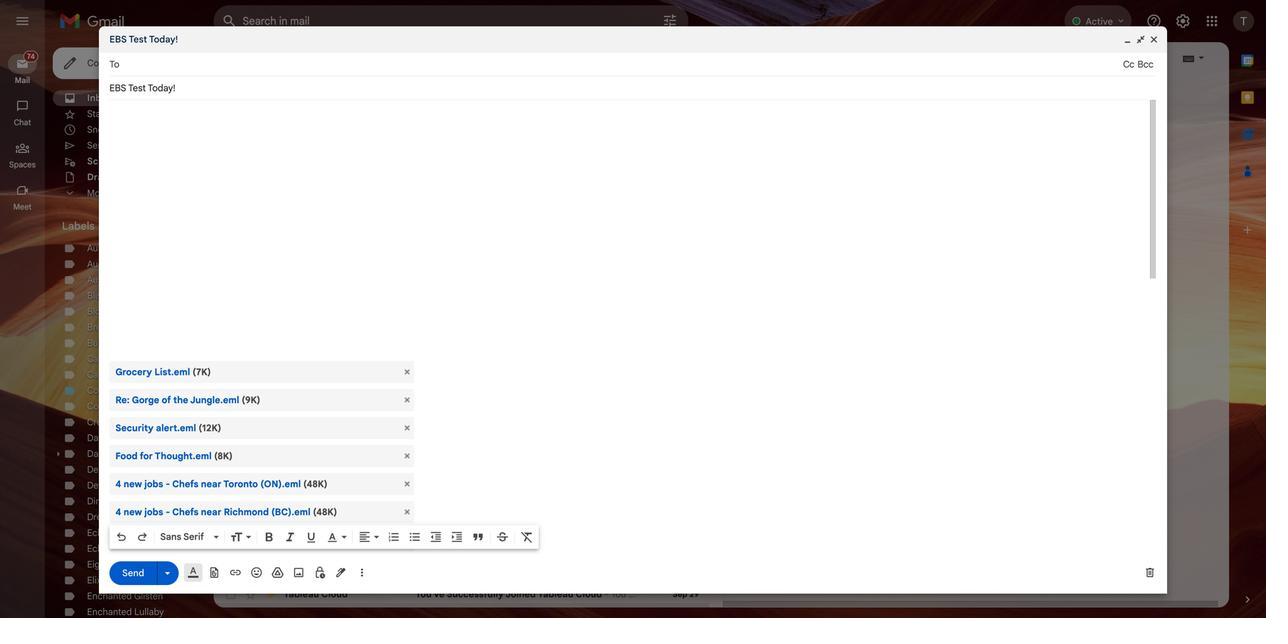 Task type: vqa. For each thing, say whether or not it's contained in the screenshot.


Task type: locate. For each thing, give the bounding box(es) containing it.
0 vertical spatial 2
[[330, 461, 334, 471]]

0 vertical spatial richmond
[[224, 507, 269, 519]]

review.eml
[[214, 535, 264, 547]]

navigation containing mail
[[0, 42, 46, 619]]

re: gorge of the jungle.eml (9k)
[[115, 395, 261, 406]]

,
[[301, 460, 304, 471]]

(on)
[[561, 534, 582, 545]]

cars & bids
[[284, 478, 336, 490], [284, 515, 336, 527]]

starred link
[[87, 108, 118, 120]]

undo ‪(⌘z)‬ image
[[115, 531, 128, 544]]

1 horizontal spatial tableau
[[538, 589, 574, 601]]

dewdrop
[[117, 449, 155, 460]]

near down (8k)
[[201, 479, 222, 491]]

lush down blossom solace link
[[119, 322, 139, 334]]

primary tab
[[214, 74, 379, 106]]

near inside '6 new jobs - chefs near richmond (bc)' link
[[501, 552, 521, 564]]

underline ‪(⌘u)‬ image
[[305, 532, 318, 545]]

(9k)
[[242, 395, 261, 406]]

jobs
[[145, 479, 163, 491], [145, 507, 163, 519], [445, 534, 464, 545], [444, 552, 463, 564]]

0 vertical spatial aurora
[[87, 243, 115, 254]]

lush down the food
[[119, 480, 139, 492]]

quote ‪(⌘⇧9)‬ image
[[472, 531, 485, 544]]

job alerts by job b. row up the cars & bids today -
[[214, 494, 710, 512]]

redo ‪(⌘y)‬ image
[[136, 531, 149, 544]]

toggle confidential mode image
[[313, 567, 327, 580]]

2 enchanted from the top
[[87, 607, 132, 619]]

0 vertical spatial cascade
[[87, 354, 124, 365]]

1 cloud from the left
[[322, 589, 348, 601]]

- for 4 new jobs - chefs near toronto (on).eml (48k)
[[166, 479, 170, 491]]

10 not important switch from the top
[[264, 607, 277, 619]]

attachment: 4 new jobs - chefs near toronto (on).eml. press enter to view the attachment and delete to remove it element
[[110, 474, 414, 496]]

4 new jobs - chefs near toronto (on)
[[416, 534, 582, 545]]

new down the food
[[124, 479, 142, 491]]

ican
[[284, 460, 301, 471]]

b. for fifth not important switch from the bottom of the page
[[364, 497, 373, 508]]

(48k) for 4 new jobs - chefs near richmond (bc).eml (48k)
[[313, 507, 337, 519]]

richmond for (bc)
[[524, 552, 569, 564]]

0 vertical spatial echoes
[[87, 528, 118, 539]]

not important switch up attachment: 4 new jobs - chefs near toronto (on).eml. press enter to view the attachment and delete to remove it element
[[264, 459, 277, 472]]

new
[[124, 479, 142, 491], [124, 507, 142, 519], [424, 534, 442, 545], [424, 552, 442, 564]]

not important switch up insert files using drive icon
[[264, 552, 277, 565]]

important according to google magic. switch inside the google row
[[264, 570, 277, 583]]

richmond
[[224, 507, 269, 519], [524, 552, 569, 564]]

compose button
[[53, 48, 144, 79]]

enchanted down enchanted glisten link
[[87, 607, 132, 619]]

cell up draft
[[284, 422, 416, 436]]

follow link to manage storage image
[[1011, 195, 1024, 209]]

0 horizontal spatial cloud
[[322, 589, 348, 601]]

& inside row
[[307, 478, 314, 490]]

cascade down "cascade" link
[[87, 370, 124, 381]]

echoes
[[87, 528, 118, 539], [87, 544, 118, 555]]

1 horizontal spatial cloud
[[576, 589, 603, 601]]

list.eml
[[155, 367, 190, 378]]

enchanted
[[87, 591, 132, 603], [87, 607, 132, 619]]

not important switch down attachment: security alert.eml. press enter to view the attachment and delete to remove it element
[[264, 441, 277, 454]]

0 vertical spatial lush
[[119, 322, 139, 334]]

2 cars & bids from the top
[[284, 515, 336, 527]]

0 vertical spatial delight
[[117, 243, 147, 254]]

cascade down bubbles link
[[87, 354, 124, 365]]

b.
[[359, 441, 367, 453], [364, 497, 373, 508], [364, 534, 373, 545], [364, 552, 373, 564]]

noreply
[[284, 386, 315, 398]]

lullaby
[[134, 607, 164, 619]]

important according to google magic. switch down attachment: grocery list.eml. press enter to view the attachment and delete to remove it element
[[264, 385, 277, 399]]

attach files image
[[208, 567, 221, 580]]

0 horizontal spatial toronto
[[224, 479, 258, 491]]

near inside 4 new jobs - chefs near toronto (on) link
[[501, 534, 522, 545]]

2
[[330, 461, 334, 471], [346, 609, 350, 619]]

new up meadow
[[124, 507, 142, 519]]

important according to google magic. switch down insert files using drive icon
[[264, 589, 277, 602]]

important according to google magic. switch for google
[[264, 570, 277, 583]]

new for 4 new jobs - chefs near toronto (on)
[[424, 534, 442, 545]]

italic ‪(⌘i)‬ image
[[284, 531, 297, 544]]

draft
[[306, 460, 327, 471]]

echoes down the dreamy
[[87, 528, 118, 539]]

0 vertical spatial cell
[[284, 367, 416, 380]]

delight
[[117, 243, 147, 254], [87, 465, 117, 476], [87, 480, 117, 492]]

inbox link
[[87, 92, 112, 104]]

sans serif option
[[158, 531, 211, 544]]

bulleted list ‪(⌘⇧8)‬ image
[[408, 531, 422, 544]]

security alert.eml (12k)
[[115, 423, 221, 435]]

tableau down google
[[284, 589, 319, 601]]

enchanted down elixir
[[87, 591, 132, 603]]

3 job alerts by job b. from the top
[[284, 534, 373, 545]]

cars & bids inside cars & bids row
[[284, 478, 336, 490]]

row containing ican
[[214, 457, 710, 475]]

important according to google magic. switch
[[264, 385, 277, 399], [264, 570, 277, 583], [264, 589, 277, 602]]

richmond inside main content
[[524, 552, 569, 564]]

0 vertical spatial job alerts by job b. row
[[214, 438, 710, 457]]

1 vertical spatial cars & bids
[[284, 515, 336, 527]]

important according to google magic. switch inside noreply row
[[264, 385, 277, 399]]

not important switch up attachment: security alert.eml. press enter to view the attachment and delete to remove it element
[[264, 404, 277, 417]]

1 vertical spatial cascade
[[87, 370, 124, 381]]

successfully
[[447, 589, 504, 601]]

(8k)
[[214, 451, 233, 463]]

2 cell from the top
[[284, 422, 416, 436]]

delight down the dazzle
[[87, 465, 117, 476]]

near for (on)
[[501, 534, 522, 545]]

toronto inside the ebs test today! dialog
[[224, 479, 258, 491]]

1 echoes from the top
[[87, 528, 118, 539]]

close image
[[1150, 34, 1160, 45]]

near for (bc).eml
[[201, 507, 222, 519]]

cascade
[[87, 354, 124, 365], [87, 370, 124, 381]]

search in mail image
[[218, 9, 242, 33]]

delight up the euphoria
[[117, 243, 147, 254]]

cloud down (bc)
[[576, 589, 603, 601]]

1 vertical spatial aurora
[[87, 259, 115, 270]]

None text field
[[125, 54, 1124, 75]]

echoes up eight
[[87, 544, 118, 555]]

alerts right italic ‪(⌘i)‬ icon
[[303, 534, 330, 545]]

1 vertical spatial (48k)
[[313, 507, 337, 519]]

jobs for 4 new jobs - chefs near toronto (on)
[[445, 534, 464, 545]]

richmond down 4 new jobs - chefs near toronto (on) link
[[524, 552, 569, 564]]

near up in
[[201, 507, 222, 519]]

0 horizontal spatial richmond
[[224, 507, 269, 519]]

not important switch left italic ‪(⌘i)‬ icon
[[264, 533, 277, 546]]

4 row from the top
[[214, 512, 710, 531]]

blossom
[[87, 306, 123, 318]]

6 new jobs - chefs near richmond (bc) link
[[416, 552, 637, 565]]

- for cars & bids - week in review.eml (61k)
[[170, 535, 174, 547]]

0 vertical spatial important according to google magic. switch
[[264, 385, 277, 399]]

scheduled link
[[87, 156, 135, 167]]

cars & bids up underline ‪(⌘u)‬ icon
[[284, 515, 336, 527]]

lush inside aurora delight aurora euphoria aurora radiant blissful blossom solace breeze lush bubbles cascade cascade cozy
[[119, 322, 139, 334]]

cars & bids down ican , draft 2
[[284, 478, 336, 490]]

new for 4 new jobs - chefs near richmond (bc).eml (48k)
[[124, 507, 142, 519]]

tab list
[[1230, 42, 1267, 571], [214, 74, 1230, 106]]

Subject field
[[110, 82, 1157, 95]]

2 important according to google magic. switch from the top
[[264, 570, 277, 583]]

1 vertical spatial cell
[[284, 422, 416, 436]]

chefs down thought.eml
[[172, 479, 199, 491]]

1 vertical spatial delight
[[87, 465, 117, 476]]

crepes link
[[87, 417, 117, 429]]

navigation
[[0, 42, 46, 619]]

job alerts by job b. row down atlassian row
[[214, 438, 710, 457]]

chefs for 4 new jobs - chefs near toronto (on).eml (48k)
[[172, 479, 199, 491]]

1 vertical spatial 2
[[346, 609, 350, 619]]

richmond up review.eml
[[224, 507, 269, 519]]

chefs down quote ‪(⌘⇧9)‬ image
[[472, 552, 498, 564]]

ebs test today!
[[110, 34, 178, 45]]

0 horizontal spatial cozy
[[87, 401, 108, 413]]

1 vertical spatial job alerts by job b. row
[[214, 494, 710, 512]]

2 echoes from the top
[[87, 544, 118, 555]]

dazzle
[[87, 449, 115, 460]]

job alerts by job b. for 3rd not important switch
[[284, 441, 367, 453]]

0 vertical spatial (48k)
[[303, 479, 328, 491]]

chefs up sans serif option
[[172, 507, 199, 519]]

new right 'bulleted list ‪(⌘⇧8)‬' image
[[424, 534, 442, 545]]

1 horizontal spatial richmond
[[524, 552, 569, 564]]

more send options image
[[161, 567, 174, 581]]

google
[[284, 571, 314, 582]]

7 row from the top
[[214, 586, 710, 604]]

2 job alerts by job b. from the top
[[284, 497, 373, 508]]

1 vertical spatial 4
[[115, 507, 121, 519]]

2 vertical spatial aurora
[[87, 275, 115, 286]]

discard draft ‪(⌘⇧d)‬ image
[[1144, 567, 1157, 580]]

ebs
[[110, 34, 127, 45]]

(48k) for 4 new jobs - chefs near toronto (on).eml (48k)
[[303, 479, 328, 491]]

test
[[129, 34, 147, 45]]

not important switch down insert files using drive icon
[[264, 607, 277, 619]]

1 vertical spatial enchanted
[[87, 607, 132, 619]]

main content
[[214, 42, 1230, 619]]

4 left indent less ‪(⌘[)‬ icon
[[416, 534, 422, 545]]

cozy joyful crepes day dazzle dewdrop delight delight lush dino dreamy echoes meadow echoes rainbow eight elixir enchanted glisten enchanted lullaby
[[87, 401, 164, 619]]

0 vertical spatial enchanted
[[87, 591, 132, 603]]

jobs up meadow
[[145, 507, 163, 519]]

insert emoji ‪(⌘⇧2)‬ image
[[250, 567, 263, 580]]

echoes rainbow link
[[87, 544, 156, 555]]

week
[[176, 535, 201, 547]]

not important switch down attachment: 4 new jobs - chefs near toronto (on).eml. press enter to view the attachment and delete to remove it element
[[264, 496, 277, 509]]

(48k) inside attachment: 4 new jobs - chefs near richmond (bc).eml. press enter to view the attachment and delete to remove it element
[[313, 507, 337, 519]]

chefs for 6 new jobs - chefs near richmond (bc)
[[472, 552, 498, 564]]

lush inside "cozy joyful crepes day dazzle dewdrop delight delight lush dino dreamy echoes meadow echoes rainbow eight elixir enchanted glisten enchanted lullaby"
[[119, 480, 139, 492]]

you've successfully joined tableau cloud -
[[416, 589, 612, 601]]

2 not important switch from the top
[[264, 404, 277, 417]]

2 right draft
[[330, 461, 334, 471]]

snoozed link
[[87, 124, 124, 136]]

row containing tableau cloud
[[214, 586, 710, 604]]

settings image
[[1176, 13, 1192, 29]]

(48k) down draft
[[303, 479, 328, 491]]

4 up echoes meadow link
[[115, 507, 121, 519]]

chefs down today
[[473, 534, 499, 545]]

jobs for 4 new jobs - chefs near toronto (on).eml (48k)
[[145, 479, 163, 491]]

1 tableau from the left
[[284, 589, 319, 601]]

mail, 74 unread messages image
[[22, 54, 37, 66]]

job alerts by job b. row
[[214, 438, 710, 457], [214, 494, 710, 512]]

& inside the ebs test today! dialog
[[139, 535, 145, 547]]

aurora up blissful link
[[87, 275, 115, 286]]

cell
[[284, 367, 416, 380], [284, 422, 416, 436]]

sans serif
[[160, 532, 204, 543]]

attachment: re: gorge of the jungle.eml. press enter to view the attachment and delete to remove it element
[[110, 390, 414, 412]]

attachment: security alert.eml. press enter to view the attachment and delete to remove it element
[[110, 418, 414, 440]]

(12k)
[[199, 423, 221, 435]]

3 aurora from the top
[[87, 275, 115, 286]]

2 down tableau cloud
[[346, 609, 350, 619]]

solace
[[125, 306, 153, 318]]

row
[[214, 346, 710, 364], [214, 420, 710, 438], [214, 457, 710, 475], [214, 512, 710, 531], [214, 531, 710, 549], [214, 549, 710, 567], [214, 586, 710, 604]]

4 down delight link
[[115, 479, 121, 491]]

jobs down "for"
[[145, 479, 163, 491]]

2 vertical spatial important according to google magic. switch
[[264, 589, 277, 602]]

not important switch up attachment: re: gorge of the jungle.eml. press enter to view the attachment and delete to remove it element
[[264, 348, 277, 362]]

cloud
[[322, 589, 348, 601], [576, 589, 603, 601]]

1 vertical spatial important according to google magic. switch
[[264, 570, 277, 583]]

not important switch down attachment: food for thought.eml. press enter to view the attachment and delete to remove it element
[[264, 478, 277, 491]]

3 row from the top
[[214, 457, 710, 475]]

snoozed
[[87, 124, 124, 136]]

1 important according to google magic. switch from the top
[[264, 385, 277, 399]]

(48k) up formatting options toolbar
[[313, 507, 337, 519]]

(48k) inside attachment: 4 new jobs - chefs near toronto (on).eml. press enter to view the attachment and delete to remove it element
[[303, 479, 328, 491]]

2 row
[[214, 604, 710, 619]]

4 job alerts by job b. from the top
[[284, 552, 373, 564]]

mail
[[15, 76, 30, 85]]

cozy up gorge
[[126, 370, 147, 381]]

0 horizontal spatial 2
[[330, 461, 334, 471]]

& up underline ‪(⌘u)‬ icon
[[307, 515, 314, 527]]

not important switch
[[264, 348, 277, 362], [264, 404, 277, 417], [264, 441, 277, 454], [264, 459, 277, 472], [264, 478, 277, 491], [264, 496, 277, 509], [264, 515, 277, 528], [264, 533, 277, 546], [264, 552, 277, 565], [264, 607, 277, 619]]

6 row from the top
[[214, 549, 710, 567]]

delight down delight link
[[87, 480, 117, 492]]

aurora down aurora delight link
[[87, 259, 115, 270]]

aurora
[[87, 243, 115, 254], [87, 259, 115, 270], [87, 275, 115, 286]]

toronto up the 4 new jobs - chefs near richmond (bc).eml (48k) on the left bottom of the page
[[224, 479, 258, 491]]

near
[[201, 479, 222, 491], [201, 507, 222, 519], [501, 534, 522, 545], [501, 552, 521, 564]]

of
[[162, 395, 171, 406]]

joyful
[[110, 401, 135, 413]]

bids
[[316, 478, 336, 490], [316, 515, 336, 527], [448, 515, 467, 527], [148, 535, 167, 547]]

0 vertical spatial toronto
[[224, 479, 258, 491]]

toronto up '6 new jobs - chefs near richmond (bc)' link
[[524, 534, 558, 545]]

mail heading
[[0, 75, 45, 86]]

not important switch inside cars & bids row
[[264, 478, 277, 491]]

strikethrough ‪(⌘⇧x)‬ image
[[496, 531, 509, 544]]

aurora up aurora euphoria link
[[87, 243, 115, 254]]

cc bcc
[[1124, 59, 1154, 70]]

eight link
[[87, 560, 108, 571]]

jobs up the google row
[[444, 552, 463, 564]]

1 vertical spatial cozy
[[87, 401, 108, 413]]

spaces
[[9, 160, 36, 170]]

near up 6 new jobs - chefs near richmond (bc)
[[501, 534, 522, 545]]

1 job alerts by job b. from the top
[[284, 441, 367, 453]]

new right 6 on the left bottom
[[424, 552, 442, 564]]

3 important according to google magic. switch from the top
[[264, 589, 277, 602]]

0 vertical spatial 4
[[115, 479, 121, 491]]

1 job alerts by job b. row from the top
[[214, 438, 710, 457]]

0 horizontal spatial tableau
[[284, 589, 319, 601]]

sent link
[[87, 140, 106, 151]]

labels
[[62, 220, 95, 233]]

(7k)
[[193, 367, 211, 378]]

1 vertical spatial toronto
[[524, 534, 558, 545]]

cozy up crepes link
[[87, 401, 108, 413]]

tableau cloud
[[284, 589, 348, 601]]

0 vertical spatial cozy
[[126, 370, 147, 381]]

8 not important switch from the top
[[264, 533, 277, 546]]

insert files using drive image
[[271, 567, 284, 580]]

tableau
[[284, 589, 319, 601], [538, 589, 574, 601]]

near down strikethrough ‪(⌘⇧x)‬ image
[[501, 552, 521, 564]]

for
[[140, 451, 153, 463]]

richmond inside the ebs test today! dialog
[[224, 507, 269, 519]]

send
[[122, 568, 144, 580]]

1 horizontal spatial toronto
[[524, 534, 558, 545]]

1 cars & bids from the top
[[284, 478, 336, 490]]

alerts
[[302, 441, 326, 453], [303, 497, 330, 508], [303, 534, 330, 545], [303, 552, 330, 564]]

elixir
[[87, 575, 107, 587]]

near inside attachment: 4 new jobs - chefs near richmond (bc).eml. press enter to view the attachment and delete to remove it element
[[201, 507, 222, 519]]

& right undo ‪(⌘z)‬ image
[[139, 535, 145, 547]]

not important switch up bold ‪(⌘b)‬ image
[[264, 515, 277, 528]]

tableau right 'joined'
[[538, 589, 574, 601]]

3 not important switch from the top
[[264, 441, 277, 454]]

near for (bc)
[[501, 552, 521, 564]]

1 enchanted from the top
[[87, 591, 132, 603]]

chat heading
[[0, 117, 45, 128]]

aurora radiant link
[[87, 275, 149, 286]]

jobs right indent less ‪(⌘[)‬ icon
[[445, 534, 464, 545]]

1 vertical spatial echoes
[[87, 544, 118, 555]]

0 vertical spatial cars & bids
[[284, 478, 336, 490]]

2 vertical spatial 4
[[416, 534, 422, 545]]

cell up noreply
[[284, 367, 416, 380]]

1 vertical spatial richmond
[[524, 552, 569, 564]]

7 not important switch from the top
[[264, 515, 277, 528]]

& down ican , draft 2
[[307, 478, 314, 490]]

important according to google magic. switch right insert emoji ‪(⌘⇧2)‬ icon
[[264, 570, 277, 583]]

send button
[[110, 562, 157, 586]]

day
[[87, 433, 103, 444]]

(48k)
[[303, 479, 328, 491], [313, 507, 337, 519]]

grocery list.eml (7k)
[[115, 367, 211, 378]]

near inside attachment: 4 new jobs - chefs near toronto (on).eml. press enter to view the attachment and delete to remove it element
[[201, 479, 222, 491]]

2 vertical spatial delight
[[87, 480, 117, 492]]

by
[[329, 441, 339, 453], [332, 497, 343, 508], [332, 534, 343, 545], [332, 552, 343, 564]]

new for 4 new jobs - chefs near toronto (on).eml (48k)
[[124, 479, 142, 491]]

euphoria
[[117, 259, 155, 270]]

numbered list ‪(⌘⇧7)‬ image
[[387, 531, 401, 544]]

1 horizontal spatial cozy
[[126, 370, 147, 381]]

toronto for (on)
[[524, 534, 558, 545]]

6 not important switch from the top
[[264, 496, 277, 509]]

5 not important switch from the top
[[264, 478, 277, 491]]

cloud down insert signature icon
[[322, 589, 348, 601]]

row containing cars & bids
[[214, 512, 710, 531]]

1 horizontal spatial 2
[[346, 609, 350, 619]]

elixir link
[[87, 575, 107, 587]]

1 vertical spatial lush
[[119, 480, 139, 492]]



Task type: describe. For each thing, give the bounding box(es) containing it.
6 new jobs - chefs near richmond (bc)
[[416, 552, 592, 564]]

today
[[469, 515, 497, 527]]

cozy inside aurora delight aurora euphoria aurora radiant blissful blossom solace breeze lush bubbles cascade cascade cozy
[[126, 370, 147, 381]]

alert.eml
[[156, 423, 196, 435]]

meet heading
[[0, 202, 45, 212]]

minimize image
[[1123, 34, 1134, 45]]

to link
[[110, 59, 120, 70]]

bold ‪(⌘b)‬ image
[[263, 531, 276, 544]]

main menu image
[[15, 13, 30, 29]]

insert link ‪(⌘k)‬ image
[[229, 567, 242, 580]]

1 cell from the top
[[284, 367, 416, 380]]

1 aurora from the top
[[87, 243, 115, 254]]

4 new jobs - chefs near richmond (bc).eml (48k)
[[115, 507, 337, 519]]

sent
[[87, 140, 106, 151]]

important according to google magic. switch for noreply
[[264, 385, 277, 399]]

2 inside row
[[346, 609, 350, 619]]

5 row from the top
[[214, 531, 710, 549]]

serif
[[183, 532, 204, 543]]

2 inside ican , draft 2
[[330, 461, 334, 471]]

bcc
[[1138, 59, 1154, 70]]

dreamy link
[[87, 512, 119, 524]]

6
[[416, 552, 421, 564]]

2 cascade from the top
[[87, 370, 124, 381]]

& up indent less ‪(⌘[)‬ icon
[[439, 515, 446, 527]]

4 for 4 new jobs - chefs near toronto (on).eml
[[115, 479, 121, 491]]

indent more ‪(⌘])‬ image
[[451, 531, 464, 544]]

job alerts by job b. for third not important switch from the bottom
[[284, 534, 373, 545]]

attachment: grocery list.eml. press enter to view the attachment and delete to remove it element
[[110, 362, 414, 384]]

chefs for 4 new jobs - chefs near richmond (bc).eml (48k)
[[172, 507, 199, 519]]

near for (on).eml
[[201, 479, 222, 491]]

advanced search options image
[[657, 7, 684, 34]]

b. for 3rd not important switch
[[359, 441, 367, 453]]

jungle.eml
[[190, 395, 239, 406]]

not important switch inside 2 row
[[264, 607, 277, 619]]

bids inside cars & bids row
[[316, 478, 336, 490]]

thought.eml
[[155, 451, 212, 463]]

inbox
[[87, 92, 112, 104]]

alerts up toggle confidential mode image on the bottom of the page
[[303, 552, 330, 564]]

noreply row
[[214, 383, 710, 401]]

glisten
[[134, 591, 163, 603]]

re:
[[115, 395, 130, 406]]

social tab
[[548, 74, 714, 106]]

ebs test today! dialog
[[99, 26, 1168, 619]]

cars inside row
[[284, 478, 305, 490]]

starred
[[87, 108, 118, 120]]

food for thought.eml (8k)
[[115, 451, 233, 463]]

cascade link
[[87, 354, 124, 365]]

- for 4 new jobs - chefs near toronto (on)
[[466, 534, 470, 545]]

aurora delight aurora euphoria aurora radiant blissful blossom solace breeze lush bubbles cascade cascade cozy
[[87, 243, 155, 381]]

b. for 2nd not important switch from the bottom of the page
[[364, 552, 373, 564]]

drafts
[[87, 172, 115, 183]]

jobs for 6 new jobs - chefs near richmond (bc)
[[444, 552, 463, 564]]

breeze lush link
[[87, 322, 139, 334]]

radiant
[[117, 275, 149, 286]]

attachment: 4 new jobs - chefs near richmond (bc).eml. press enter to view the attachment and delete to remove it element
[[110, 502, 414, 524]]

dreamy
[[87, 512, 119, 524]]

jobs for 4 new jobs - chefs near richmond (bc).eml (48k)
[[145, 507, 163, 519]]

joined
[[506, 589, 536, 601]]

important according to google magic. switch for tableau cloud
[[264, 589, 277, 602]]

spaces heading
[[0, 160, 45, 170]]

job alerts by job b. for fifth not important switch from the bottom of the page
[[284, 497, 373, 508]]

more
[[87, 188, 109, 199]]

fri, sep 29, 2023, 9:12 am element
[[674, 607, 699, 619]]

atlassian row
[[214, 401, 710, 420]]

by up formatting options toolbar
[[332, 497, 343, 508]]

cc link
[[1124, 57, 1135, 73]]

rainbow
[[120, 544, 156, 555]]

bids inside the ebs test today! dialog
[[148, 535, 167, 547]]

2 job alerts by job b. row from the top
[[214, 494, 710, 512]]

older image
[[1119, 51, 1132, 65]]

cascade cozy link
[[87, 370, 147, 381]]

cars inside the ebs test today! dialog
[[115, 535, 136, 547]]

crepes
[[87, 417, 117, 429]]

29
[[690, 590, 699, 600]]

job alerts by job b. for 2nd not important switch from the bottom of the page
[[284, 552, 373, 564]]

scheduled
[[87, 156, 135, 167]]

labels heading
[[62, 220, 187, 233]]

alerts up formatting options toolbar
[[303, 497, 330, 508]]

pop out image
[[1136, 34, 1147, 45]]

you've
[[416, 589, 445, 601]]

Search in mail search field
[[214, 5, 689, 37]]

today!
[[149, 34, 178, 45]]

aurora euphoria link
[[87, 259, 155, 270]]

1 not important switch from the top
[[264, 348, 277, 362]]

cars & bids for not important switch in cars & bids row
[[284, 478, 336, 490]]

2 aurora from the top
[[87, 259, 115, 270]]

2 tableau from the left
[[538, 589, 574, 601]]

breeze
[[87, 322, 116, 334]]

promotions, one new message, tab
[[381, 74, 547, 106]]

(on).eml
[[261, 479, 301, 491]]

alerts up draft
[[302, 441, 326, 453]]

2 row from the top
[[214, 420, 710, 438]]

aurora delight link
[[87, 243, 147, 254]]

chat
[[14, 118, 31, 128]]

sep 29
[[673, 590, 699, 600]]

2 cloud from the left
[[576, 589, 603, 601]]

toggle split pane mode image
[[1146, 51, 1159, 65]]

cars & bids row
[[214, 475, 710, 494]]

- for 6 new jobs - chefs near richmond (bc)
[[466, 552, 470, 564]]

insert photo image
[[292, 567, 306, 580]]

cozy inside "cozy joyful crepes day dazzle dewdrop delight delight lush dino dreamy echoes meadow echoes rainbow eight elixir enchanted glisten enchanted lullaby"
[[87, 401, 108, 413]]

echoes meadow link
[[87, 528, 156, 539]]

starred snoozed sent scheduled drafts
[[87, 108, 135, 183]]

main content containing noreply
[[214, 42, 1230, 619]]

content link
[[87, 385, 120, 397]]

attachment: food for thought.eml. press enter to view the attachment and delete to remove it element
[[110, 446, 414, 468]]

refresh image
[[264, 51, 277, 65]]

eight
[[87, 560, 108, 571]]

in
[[203, 535, 211, 547]]

toronto for (on).eml
[[224, 479, 258, 491]]

gorge
[[132, 395, 159, 406]]

bubbles
[[87, 338, 121, 349]]

compose
[[87, 57, 128, 69]]

content
[[87, 385, 120, 397]]

bubbles link
[[87, 338, 121, 349]]

b. for third not important switch from the bottom
[[364, 534, 373, 545]]

1 row from the top
[[214, 346, 710, 364]]

- for 4 new jobs - chefs near richmond (bc).eml (48k)
[[166, 507, 170, 519]]

remove formatting ‪(⌘\)‬ image
[[521, 531, 534, 544]]

by right underline ‪(⌘u)‬ icon
[[332, 534, 343, 545]]

delight link
[[87, 465, 117, 476]]

chefs for 4 new jobs - chefs near toronto (on)
[[473, 534, 499, 545]]

not important switch inside atlassian row
[[264, 404, 277, 417]]

blissful
[[87, 290, 117, 302]]

9 not important switch from the top
[[264, 552, 277, 565]]

4 new jobs - chefs near toronto (on).eml (48k)
[[115, 479, 328, 491]]

sans
[[160, 532, 181, 543]]

by up ican , draft 2
[[329, 441, 339, 453]]

richmond for (bc).eml
[[224, 507, 269, 519]]

ican , draft 2
[[284, 460, 334, 471]]

dino
[[87, 496, 106, 508]]

4 not important switch from the top
[[264, 459, 277, 472]]

drafts link
[[87, 172, 115, 183]]

1 cascade from the top
[[87, 354, 124, 365]]

insert signature image
[[335, 567, 348, 580]]

indent less ‪(⌘[)‬ image
[[430, 531, 443, 544]]

cc
[[1124, 59, 1135, 70]]

new for 6 new jobs - chefs near richmond (bc)
[[424, 552, 442, 564]]

formatting options toolbar
[[110, 526, 539, 550]]

google row
[[214, 567, 710, 586]]

4 new jobs - chefs near toronto (on) link
[[416, 533, 637, 546]]

more options image
[[358, 567, 366, 580]]

(bc).eml
[[271, 507, 311, 519]]

none text field inside the ebs test today! dialog
[[125, 54, 1124, 75]]

delight lush link
[[87, 480, 139, 492]]

food
[[115, 451, 138, 463]]

cars & bids for 4th not important switch from the bottom of the page
[[284, 515, 336, 527]]

4 for 4 new jobs - chefs near richmond (bc).eml
[[115, 507, 121, 519]]

delight inside aurora delight aurora euphoria aurora radiant blissful blossom solace breeze lush bubbles cascade cascade cozy
[[117, 243, 147, 254]]

enchanted glisten link
[[87, 591, 163, 603]]

dino link
[[87, 496, 106, 508]]

74
[[189, 93, 198, 103]]

by up insert signature icon
[[332, 552, 343, 564]]

blissful link
[[87, 290, 117, 302]]

more button
[[53, 185, 206, 201]]

meet
[[13, 202, 32, 212]]



